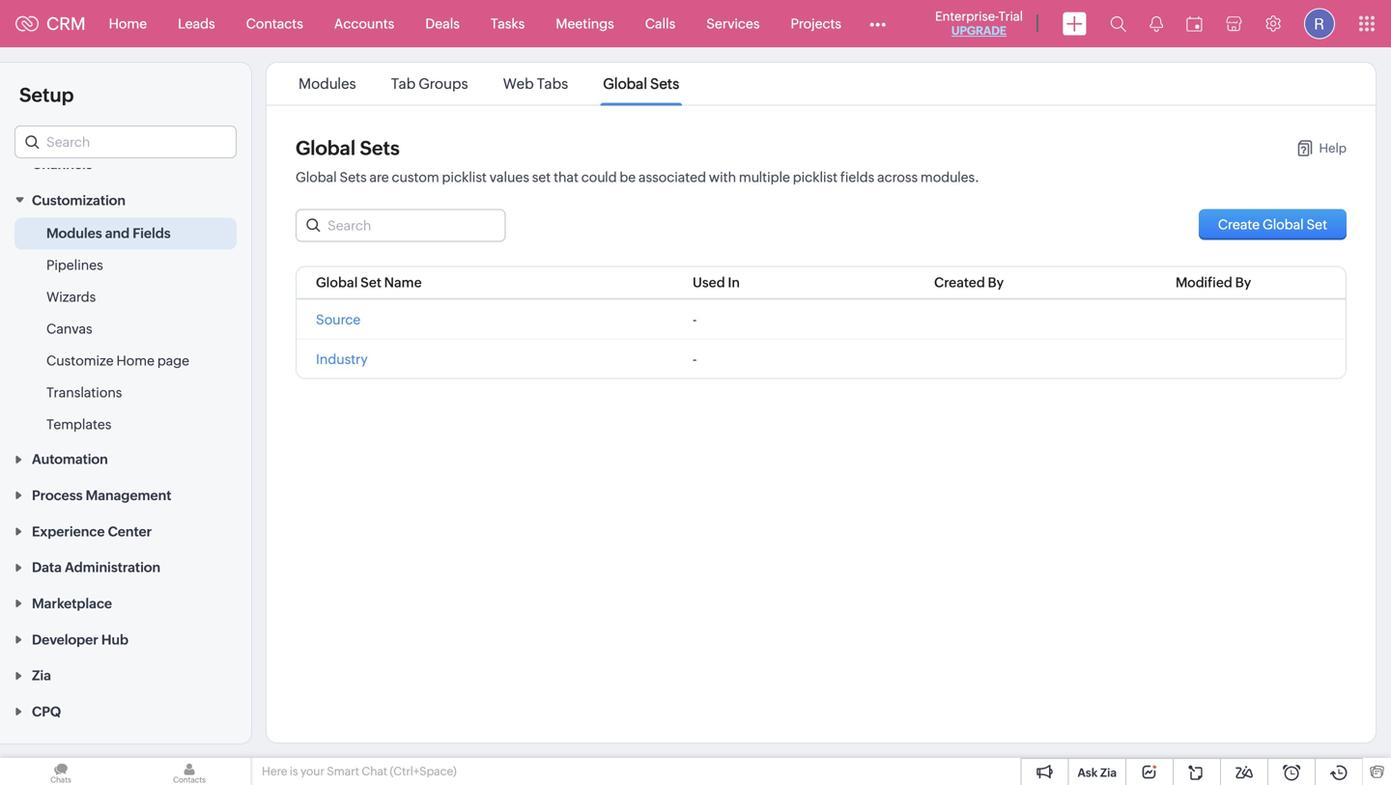 Task type: vqa. For each thing, say whether or not it's contained in the screenshot.
'Automation'
yes



Task type: locate. For each thing, give the bounding box(es) containing it.
modules inside customization region
[[46, 225, 102, 241]]

calendar image
[[1186, 16, 1203, 31]]

global down calls
[[603, 75, 647, 92]]

1 vertical spatial -
[[693, 352, 697, 367]]

1 horizontal spatial global sets
[[603, 75, 679, 92]]

channels
[[32, 157, 92, 172]]

leads
[[178, 16, 215, 31]]

2 - from the top
[[693, 352, 697, 367]]

customization region
[[0, 218, 251, 441]]

tasks link
[[475, 0, 540, 47]]

contacts image
[[128, 758, 250, 785]]

with
[[709, 170, 736, 185]]

picklist left fields
[[793, 170, 838, 185]]

customization button
[[0, 182, 251, 218]]

sets down calls
[[650, 75, 679, 92]]

process
[[32, 488, 83, 503]]

Search text field
[[297, 210, 505, 241]]

projects
[[791, 16, 842, 31]]

1 horizontal spatial by
[[1235, 275, 1251, 290]]

global sets link
[[600, 75, 682, 92]]

channels button
[[0, 146, 251, 182]]

upgrade
[[952, 24, 1007, 37]]

1 by from the left
[[988, 275, 1004, 290]]

wizards
[[46, 289, 96, 305]]

customize home page link
[[46, 351, 189, 370]]

modules
[[299, 75, 356, 92], [46, 225, 102, 241]]

1 vertical spatial modules
[[46, 225, 102, 241]]

1 horizontal spatial zia
[[1100, 767, 1117, 780]]

zia
[[32, 668, 51, 684], [1100, 767, 1117, 780]]

set down 'help'
[[1307, 217, 1328, 232]]

0 horizontal spatial set
[[360, 275, 382, 290]]

1 horizontal spatial set
[[1307, 217, 1328, 232]]

values
[[490, 170, 529, 185]]

tab groups
[[391, 75, 468, 92]]

signals image
[[1150, 15, 1163, 32]]

set
[[1307, 217, 1328, 232], [360, 275, 382, 290]]

in
[[728, 275, 740, 290]]

here is your smart chat (ctrl+space)
[[262, 765, 457, 778]]

(ctrl+space)
[[390, 765, 457, 778]]

groups
[[419, 75, 468, 92]]

global right create
[[1263, 217, 1304, 232]]

wizards link
[[46, 287, 96, 307]]

modules and fields
[[46, 225, 171, 241]]

sets left the are
[[340, 170, 367, 185]]

zia right ask
[[1100, 767, 1117, 780]]

Other Modules field
[[857, 8, 899, 39]]

page
[[157, 353, 189, 368]]

profile image
[[1304, 8, 1335, 39]]

associated
[[639, 170, 706, 185]]

help
[[1319, 141, 1347, 156]]

deals
[[425, 16, 460, 31]]

pipelines link
[[46, 255, 103, 275]]

2 by from the left
[[1235, 275, 1251, 290]]

list
[[281, 63, 697, 105]]

1 vertical spatial home
[[116, 353, 155, 368]]

management
[[86, 488, 171, 503]]

home inside customization region
[[116, 353, 155, 368]]

0 vertical spatial set
[[1307, 217, 1328, 232]]

by
[[988, 275, 1004, 290], [1235, 275, 1251, 290]]

0 vertical spatial sets
[[650, 75, 679, 92]]

by right modified
[[1235, 275, 1251, 290]]

home link
[[93, 0, 162, 47]]

be
[[620, 170, 636, 185]]

modified by
[[1176, 275, 1251, 290]]

modules up the pipelines link
[[46, 225, 102, 241]]

global sets
[[603, 75, 679, 92], [296, 137, 400, 159]]

- for source
[[693, 312, 697, 328]]

your
[[300, 765, 325, 778]]

global up source
[[316, 275, 358, 290]]

customization
[[32, 193, 126, 208]]

0 horizontal spatial zia
[[32, 668, 51, 684]]

set
[[532, 170, 551, 185]]

sets
[[650, 75, 679, 92], [360, 137, 400, 159], [340, 170, 367, 185]]

deals link
[[410, 0, 475, 47]]

developer hub button
[[0, 621, 251, 657]]

create menu element
[[1051, 0, 1099, 47]]

0 horizontal spatial picklist
[[442, 170, 487, 185]]

by right created
[[988, 275, 1004, 290]]

list containing modules
[[281, 63, 697, 105]]

customize
[[46, 353, 114, 368]]

0 vertical spatial home
[[109, 16, 147, 31]]

set left name
[[360, 275, 382, 290]]

1 horizontal spatial modules
[[299, 75, 356, 92]]

trial
[[999, 9, 1023, 24]]

home left page
[[116, 353, 155, 368]]

home right crm
[[109, 16, 147, 31]]

global sets down calls
[[603, 75, 679, 92]]

1 - from the top
[[693, 312, 697, 328]]

2 vertical spatial sets
[[340, 170, 367, 185]]

global set name
[[316, 275, 422, 290]]

1 vertical spatial zia
[[1100, 767, 1117, 780]]

crm
[[46, 14, 86, 34]]

administration
[[65, 560, 160, 576]]

1 vertical spatial global sets
[[296, 137, 400, 159]]

0 horizontal spatial by
[[988, 275, 1004, 290]]

0 vertical spatial -
[[693, 312, 697, 328]]

picklist
[[442, 170, 487, 185], [793, 170, 838, 185]]

translations link
[[46, 383, 122, 402]]

cpq button
[[0, 693, 251, 729]]

enterprise-
[[935, 9, 999, 24]]

None field
[[14, 126, 237, 158]]

zia button
[[0, 657, 251, 693]]

home
[[109, 16, 147, 31], [116, 353, 155, 368]]

search element
[[1099, 0, 1138, 47]]

logo image
[[15, 16, 39, 31]]

marketplace button
[[0, 585, 251, 621]]

sets up the are
[[360, 137, 400, 159]]

is
[[290, 765, 298, 778]]

modules down accounts
[[299, 75, 356, 92]]

global sets up the are
[[296, 137, 400, 159]]

cpq
[[32, 704, 61, 720]]

0 horizontal spatial modules
[[46, 225, 102, 241]]

tasks
[[491, 16, 525, 31]]

0 vertical spatial modules
[[299, 75, 356, 92]]

0 horizontal spatial global sets
[[296, 137, 400, 159]]

translations
[[46, 385, 122, 400]]

1 horizontal spatial picklist
[[793, 170, 838, 185]]

enterprise-trial upgrade
[[935, 9, 1023, 37]]

picklist left values
[[442, 170, 487, 185]]

zia up cpq
[[32, 668, 51, 684]]

data administration button
[[0, 549, 251, 585]]

smart
[[327, 765, 359, 778]]

0 vertical spatial zia
[[32, 668, 51, 684]]

tab groups link
[[388, 75, 471, 92]]



Task type: describe. For each thing, give the bounding box(es) containing it.
Search text field
[[15, 127, 236, 157]]

data
[[32, 560, 62, 576]]

multiple
[[739, 170, 790, 185]]

ask zia
[[1078, 767, 1117, 780]]

industry
[[316, 352, 368, 367]]

used in
[[693, 275, 740, 290]]

calls
[[645, 16, 676, 31]]

leads link
[[162, 0, 231, 47]]

custom
[[392, 170, 439, 185]]

hub
[[101, 632, 129, 648]]

accounts link
[[319, 0, 410, 47]]

profile element
[[1293, 0, 1347, 47]]

web tabs
[[503, 75, 568, 92]]

- for industry
[[693, 352, 697, 367]]

web
[[503, 75, 534, 92]]

global sets are custom picklist values set that could be associated with multiple picklist fields across modules.
[[296, 170, 979, 185]]

calls link
[[630, 0, 691, 47]]

pipelines
[[46, 257, 103, 273]]

create global set button
[[1199, 209, 1347, 240]]

search image
[[1110, 15, 1127, 32]]

automation
[[32, 452, 108, 467]]

across
[[877, 170, 918, 185]]

web tabs link
[[500, 75, 571, 92]]

signals element
[[1138, 0, 1175, 47]]

crm link
[[15, 14, 86, 34]]

1 vertical spatial set
[[360, 275, 382, 290]]

1 picklist from the left
[[442, 170, 487, 185]]

2 picklist from the left
[[793, 170, 838, 185]]

name
[[384, 275, 422, 290]]

modified
[[1176, 275, 1233, 290]]

process management button
[[0, 477, 251, 513]]

source
[[316, 312, 361, 328]]

home inside "link"
[[109, 16, 147, 31]]

experience center
[[32, 524, 152, 539]]

modules and fields link
[[46, 224, 171, 243]]

global down modules link
[[296, 137, 356, 159]]

templates link
[[46, 415, 112, 434]]

setup
[[19, 84, 74, 106]]

customize home page
[[46, 353, 189, 368]]

accounts
[[334, 16, 394, 31]]

and
[[105, 225, 130, 241]]

modules for modules
[[299, 75, 356, 92]]

modules for modules and fields
[[46, 225, 102, 241]]

tabs
[[537, 75, 568, 92]]

contacts
[[246, 16, 303, 31]]

0 vertical spatial global sets
[[603, 75, 679, 92]]

are
[[370, 170, 389, 185]]

meetings link
[[540, 0, 630, 47]]

chats image
[[0, 758, 122, 785]]

used
[[693, 275, 725, 290]]

fields
[[133, 225, 171, 241]]

projects link
[[775, 0, 857, 47]]

global left the are
[[296, 170, 337, 185]]

create global set
[[1218, 217, 1328, 232]]

process management
[[32, 488, 171, 503]]

1 vertical spatial sets
[[360, 137, 400, 159]]

center
[[108, 524, 152, 539]]

by for modified by
[[1235, 275, 1251, 290]]

could
[[581, 170, 617, 185]]

data administration
[[32, 560, 160, 576]]

automation button
[[0, 441, 251, 477]]

modules link
[[296, 75, 359, 92]]

chat
[[362, 765, 388, 778]]

tab
[[391, 75, 416, 92]]

meetings
[[556, 16, 614, 31]]

services link
[[691, 0, 775, 47]]

fields
[[840, 170, 875, 185]]

experience
[[32, 524, 105, 539]]

developer hub
[[32, 632, 129, 648]]

experience center button
[[0, 513, 251, 549]]

create menu image
[[1063, 12, 1087, 35]]

ask
[[1078, 767, 1098, 780]]

services
[[706, 16, 760, 31]]

by for created by
[[988, 275, 1004, 290]]

global inside button
[[1263, 217, 1304, 232]]

that
[[554, 170, 579, 185]]

canvas link
[[46, 319, 92, 338]]

developer
[[32, 632, 98, 648]]

set inside button
[[1307, 217, 1328, 232]]

zia inside dropdown button
[[32, 668, 51, 684]]

modules.
[[921, 170, 979, 185]]

marketplace
[[32, 596, 112, 612]]



